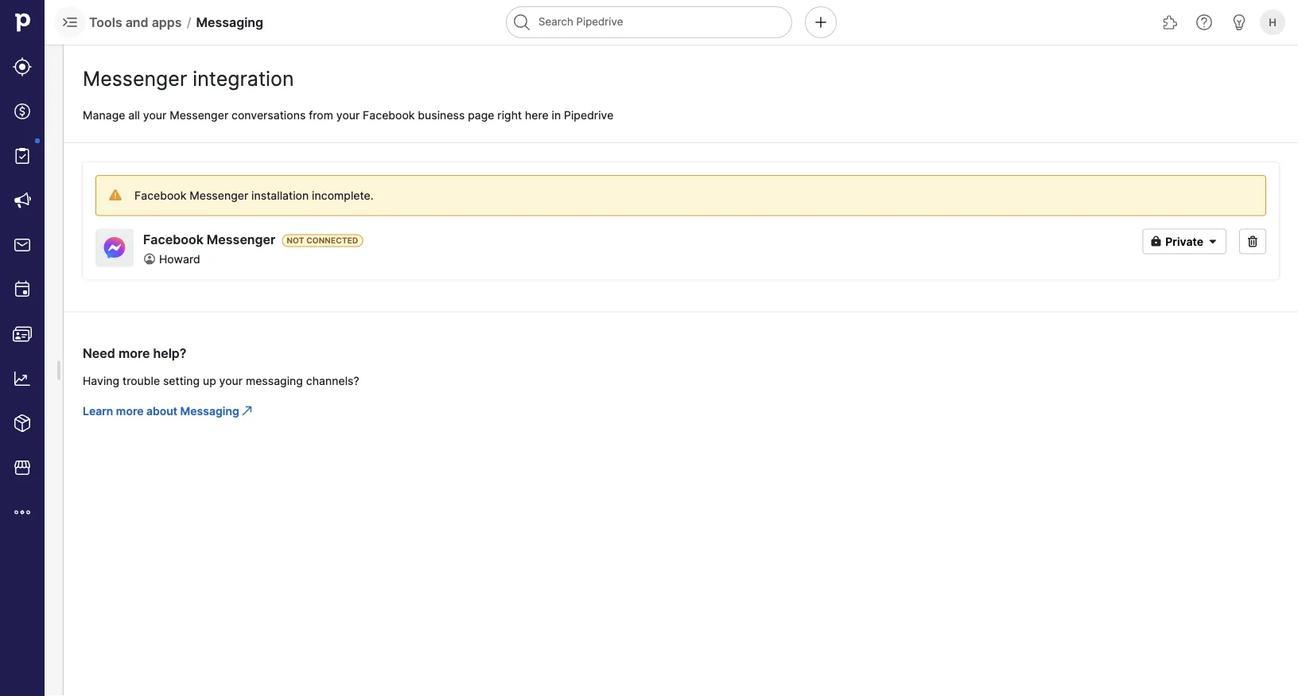 Task type: describe. For each thing, give the bounding box(es) containing it.
more for help?
[[118, 346, 150, 361]]

products image
[[13, 414, 32, 433]]

deals image
[[13, 102, 32, 121]]

menu toggle image
[[60, 13, 80, 32]]

messenger up all
[[83, 67, 187, 91]]

marketplace image
[[13, 458, 32, 477]]

campaigns image
[[13, 191, 32, 210]]

h
[[1269, 16, 1277, 28]]

color secondary image
[[143, 253, 156, 265]]

learn more about messaging link
[[83, 404, 239, 418]]

all
[[128, 108, 140, 122]]

h button
[[1257, 6, 1289, 38]]

private button
[[1143, 229, 1227, 254]]

conversations
[[232, 108, 306, 122]]

business
[[418, 108, 465, 122]]

page
[[468, 108, 494, 122]]

0 horizontal spatial your
[[143, 108, 167, 122]]

connected
[[306, 236, 358, 246]]

private
[[1166, 235, 1204, 248]]

from
[[309, 108, 333, 122]]

contacts image
[[13, 325, 32, 344]]

1 vertical spatial messaging
[[180, 404, 239, 418]]

not connected
[[287, 236, 358, 246]]

messaging
[[246, 374, 303, 388]]

installation
[[251, 189, 309, 202]]

howard
[[159, 252, 200, 266]]

facebook for facebook messenger
[[143, 232, 204, 247]]

here
[[525, 108, 549, 122]]

more for about
[[116, 404, 144, 418]]

right
[[497, 108, 522, 122]]

in
[[552, 108, 561, 122]]

0 vertical spatial facebook
[[363, 108, 415, 122]]

insights image
[[13, 369, 32, 388]]

manage
[[83, 108, 125, 122]]

manage all your messenger conversations from your facebook business page right here in pipedrive
[[83, 108, 614, 122]]

/
[[187, 14, 191, 30]]

trouble
[[122, 374, 160, 388]]

pipedrive
[[564, 108, 614, 122]]

color primary image
[[1150, 235, 1163, 248]]

help?
[[153, 346, 187, 361]]

integration
[[193, 67, 294, 91]]

1 horizontal spatial your
[[219, 374, 243, 388]]

color warning image
[[109, 189, 122, 201]]

having trouble setting up your messaging channels?
[[83, 374, 359, 388]]

leads image
[[13, 57, 32, 76]]

apps
[[152, 14, 182, 30]]

facebook for facebook messenger installation incomplete.
[[134, 189, 186, 202]]

sales inbox image
[[13, 235, 32, 255]]

color primary image
[[1204, 232, 1223, 251]]

tools and apps / messaging
[[89, 14, 263, 30]]

Search Pipedrive field
[[506, 6, 792, 38]]



Task type: vqa. For each thing, say whether or not it's contained in the screenshot.
apps
yes



Task type: locate. For each thing, give the bounding box(es) containing it.
uninstall image
[[1243, 235, 1263, 248]]

messaging right /
[[196, 14, 263, 30]]

quick help image
[[1195, 13, 1214, 32]]

messenger integration
[[83, 67, 294, 91]]

facebook right color warning image
[[134, 189, 186, 202]]

more up the trouble
[[118, 346, 150, 361]]

need more help?
[[83, 346, 187, 361]]

learn
[[83, 404, 113, 418]]

color undefined image
[[13, 146, 32, 165]]

and
[[125, 14, 149, 30]]

your right from on the top left of the page
[[336, 108, 360, 122]]

your
[[143, 108, 167, 122], [336, 108, 360, 122], [219, 374, 243, 388]]

quick add image
[[811, 13, 831, 32]]

messaging down up
[[180, 404, 239, 418]]

more right learn
[[116, 404, 144, 418]]

messenger down the facebook messenger installation incomplete.
[[207, 232, 276, 247]]

your right up
[[219, 374, 243, 388]]

activities image
[[13, 280, 32, 299]]

incomplete.
[[312, 189, 374, 202]]

setting
[[163, 374, 200, 388]]

0 vertical spatial messaging
[[196, 14, 263, 30]]

color info image
[[241, 405, 254, 417]]

2 horizontal spatial your
[[336, 108, 360, 122]]

facebook
[[363, 108, 415, 122], [134, 189, 186, 202], [143, 232, 204, 247]]

learn more about messaging
[[83, 404, 239, 418]]

messenger down messenger integration in the top of the page
[[170, 108, 228, 122]]

your right all
[[143, 108, 167, 122]]

channels?
[[306, 374, 359, 388]]

menu
[[0, 0, 45, 696]]

tools
[[89, 14, 122, 30]]

about
[[146, 404, 178, 418]]

2 vertical spatial facebook
[[143, 232, 204, 247]]

1 vertical spatial facebook
[[134, 189, 186, 202]]

up
[[203, 374, 216, 388]]

messaging
[[196, 14, 263, 30], [180, 404, 239, 418]]

facebook messenger installation incomplete.
[[134, 189, 374, 202]]

having
[[83, 374, 119, 388]]

home image
[[10, 10, 34, 34]]

facebook left business
[[363, 108, 415, 122]]

facebook messenger logo image
[[95, 229, 134, 267]]

messenger up facebook messenger
[[190, 189, 248, 202]]

more image
[[13, 503, 32, 522]]

1 vertical spatial more
[[116, 404, 144, 418]]

facebook messenger
[[143, 232, 276, 247]]

messenger
[[83, 67, 187, 91], [170, 108, 228, 122], [190, 189, 248, 202], [207, 232, 276, 247]]

need
[[83, 346, 115, 361]]

not
[[287, 236, 304, 246]]

more
[[118, 346, 150, 361], [116, 404, 144, 418]]

0 vertical spatial more
[[118, 346, 150, 361]]

sales assistant image
[[1230, 13, 1249, 32]]

facebook up "howard"
[[143, 232, 204, 247]]



